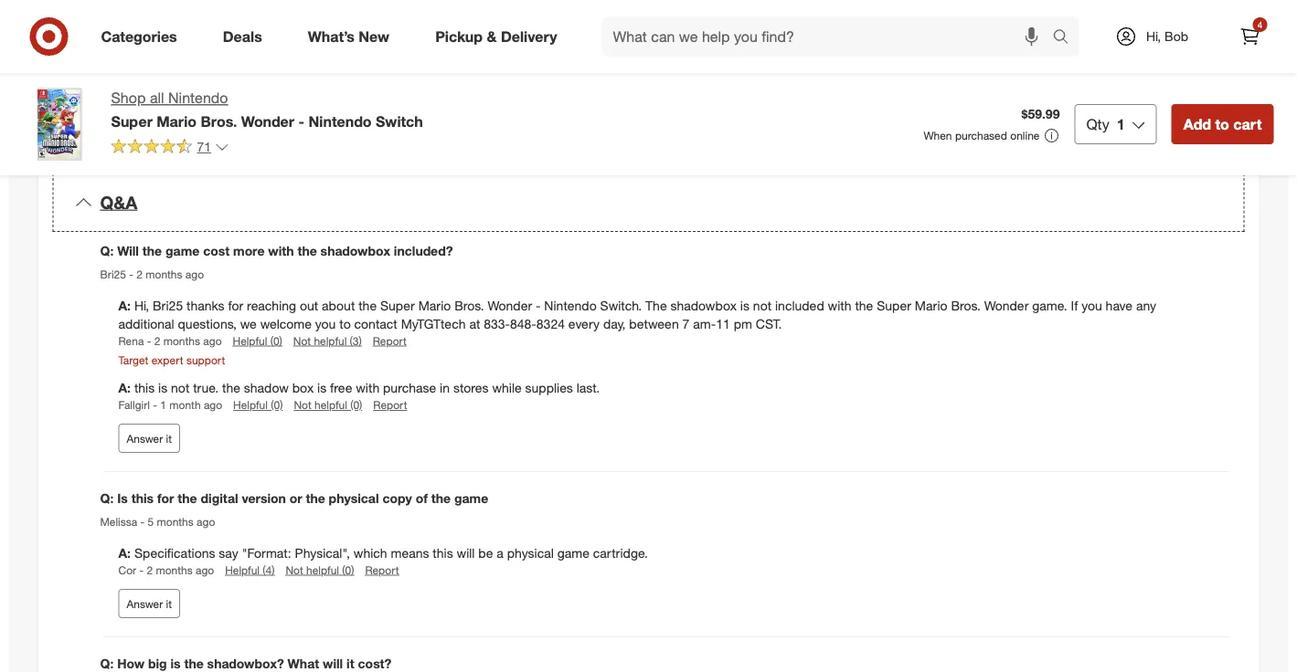 Task type: locate. For each thing, give the bounding box(es) containing it.
1 vertical spatial helpful
[[314, 399, 347, 412]]

not helpful  (0) down 'physical",' at left
[[286, 564, 354, 577]]

0 horizontal spatial mario
[[157, 112, 197, 130]]

0 vertical spatial nintendo
[[168, 89, 228, 107]]

not down box
[[294, 399, 311, 412]]

1 vertical spatial not
[[171, 380, 190, 396]]

0 horizontal spatial for
[[157, 491, 174, 507]]

not helpful  (0) for means
[[286, 564, 354, 577]]

1 horizontal spatial with
[[356, 380, 380, 396]]

this up 'fallgirl'
[[134, 380, 155, 396]]

bri25 down will
[[100, 267, 126, 281]]

1 vertical spatial this
[[131, 491, 154, 507]]

1 vertical spatial hi,
[[134, 298, 149, 314]]

deals link
[[207, 16, 285, 57]]

1 vertical spatial it
[[166, 597, 172, 611]]

report for this
[[365, 564, 399, 577]]

it down fallgirl - 1 month ago
[[166, 432, 172, 446]]

0 vertical spatial bri25
[[100, 267, 126, 281]]

& right the drugs
[[199, 103, 207, 119]]

- up 8324
[[536, 298, 541, 314]]

is up pm
[[740, 298, 750, 314]]

mytgttech
[[401, 316, 466, 332]]

physical
[[329, 491, 379, 507], [507, 546, 554, 562]]

to down about
[[339, 316, 351, 332]]

2 answer from the top
[[127, 597, 163, 611]]

pickup & delivery
[[435, 27, 557, 45]]

to inside the hi, bri25 thanks for reaching out about the super mario bros. wonder - nintendo switch.     the shadowbox is not included with the super mario bros. wonder game.     if you have any additional questions, we welcome you to contact mytgttech at 833-848-8324 every day, between 7 am-11 pm cst.
[[339, 316, 351, 332]]

drinking, drugs & smoking button
[[100, 103, 264, 121]]

not
[[753, 298, 772, 314], [171, 380, 190, 396]]

2 vertical spatial nintendo
[[544, 298, 597, 314]]

wonder
[[241, 112, 294, 130], [488, 298, 532, 314], [984, 298, 1029, 314]]

1 vertical spatial helpful  (0) button
[[233, 398, 283, 413]]

report button down contact
[[373, 333, 407, 349]]

the right will
[[142, 243, 162, 259]]

1 vertical spatial &
[[199, 103, 207, 119]]

helpful  (0)
[[233, 334, 282, 348], [233, 399, 283, 412]]

months up target expert support
[[163, 334, 200, 348]]

0 horizontal spatial shadowbox
[[320, 243, 390, 259]]

version
[[242, 491, 286, 507]]

- right 'fallgirl'
[[153, 399, 157, 412]]

game
[[165, 243, 200, 259], [454, 491, 488, 507], [557, 546, 590, 562]]

ago down the questions,
[[203, 334, 222, 348]]

1 vertical spatial game
[[454, 491, 488, 507]]

(0) down a: this is not true. the shadow box is free with purchase in stores while supplies last.
[[350, 399, 362, 412]]

welcome
[[260, 316, 312, 332]]

answer down 'fallgirl'
[[127, 432, 163, 446]]

2 vertical spatial q:
[[100, 656, 114, 672]]

2 vertical spatial not
[[286, 564, 303, 577]]

& inside button
[[199, 103, 207, 119]]

not helpful  (0) button down 'physical",' at left
[[286, 563, 354, 579]]

0 vertical spatial helpful  (0)
[[233, 334, 282, 348]]

2 horizontal spatial wonder
[[984, 298, 1029, 314]]

report button down the a: specifications say "format: physical", which means this will be a physical game cartridge.
[[365, 563, 399, 579]]

1 vertical spatial for
[[157, 491, 174, 507]]

0 horizontal spatial to
[[339, 316, 351, 332]]

1 right the qty
[[1117, 115, 1125, 133]]

physical left copy
[[329, 491, 379, 507]]

0 vertical spatial not helpful  (0)
[[294, 399, 362, 412]]

2 vertical spatial a:
[[118, 546, 131, 562]]

q: inside the q: is this for the digital version or the physical copy of the game melissa - 5 months ago
[[100, 491, 114, 507]]

target
[[118, 354, 148, 367]]

1 horizontal spatial game
[[454, 491, 488, 507]]

when
[[924, 129, 952, 143]]

1 a: from the top
[[118, 298, 134, 314]]

2 for cor
[[147, 564, 153, 577]]

expert
[[151, 354, 183, 367]]

0 horizontal spatial wonder
[[241, 112, 294, 130]]

questions,
[[178, 316, 237, 332]]

of
[[416, 491, 428, 507]]

bros. up the 71
[[201, 112, 237, 130]]

with right included
[[828, 298, 852, 314]]

0 horizontal spatial 2
[[136, 267, 143, 281]]

box
[[292, 380, 314, 396]]

1 horizontal spatial to
[[1215, 115, 1229, 133]]

not right (4)
[[286, 564, 303, 577]]

1 vertical spatial helpful
[[233, 399, 268, 412]]

answer it button for this
[[118, 590, 180, 619]]

1 horizontal spatial will
[[457, 546, 475, 562]]

not helpful  (0) button
[[294, 398, 362, 413], [286, 563, 354, 579]]

with right 'free'
[[356, 380, 380, 396]]

ago down cost
[[185, 267, 204, 281]]

is
[[117, 491, 128, 507]]

shadowbox up am-
[[670, 298, 737, 314]]

for right is
[[157, 491, 174, 507]]

2 horizontal spatial bros.
[[951, 298, 981, 314]]

for up "we"
[[228, 298, 243, 314]]

0 vertical spatial with
[[268, 243, 294, 259]]

for inside the hi, bri25 thanks for reaching out about the super mario bros. wonder - nintendo switch.     the shadowbox is not included with the super mario bros. wonder game.     if you have any additional questions, we welcome you to contact mytgttech at 833-848-8324 every day, between 7 am-11 pm cst.
[[228, 298, 243, 314]]

report button down purchase
[[373, 398, 407, 413]]

2
[[136, 267, 143, 281], [154, 334, 160, 348], [147, 564, 153, 577]]

- inside the q: is this for the digital version or the physical copy of the game melissa - 5 months ago
[[140, 515, 145, 529]]

answer it button down 'fallgirl'
[[118, 424, 180, 454]]

q: is this for the digital version or the physical copy of the game melissa - 5 months ago
[[100, 491, 488, 529]]

months up additional
[[146, 267, 182, 281]]

report down contact
[[373, 334, 407, 348]]

a: for a: this is not true. the shadow box is free with purchase in stores while supplies last.
[[118, 380, 131, 396]]

2 answer it button from the top
[[118, 590, 180, 619]]

0 vertical spatial not
[[753, 298, 772, 314]]

supplies
[[525, 380, 573, 396]]

1 q: from the top
[[100, 243, 114, 259]]

game right of
[[454, 491, 488, 507]]

have
[[1106, 298, 1133, 314]]

all
[[150, 89, 164, 107]]

2 a: from the top
[[118, 380, 131, 396]]

1 vertical spatial helpful  (0)
[[233, 399, 283, 412]]

bros. up at
[[455, 298, 484, 314]]

helpful down "we"
[[233, 334, 267, 348]]

- right the smoking
[[298, 112, 304, 130]]

qty
[[1086, 115, 1110, 133]]

the right of
[[431, 491, 451, 507]]

answer
[[127, 432, 163, 446], [127, 597, 163, 611]]

the right included
[[855, 298, 873, 314]]

q: inside q: will the game cost more with the shadowbox included? bri25 - 2 months ago
[[100, 243, 114, 259]]

1 horizontal spatial hi,
[[1146, 28, 1161, 44]]

1 vertical spatial answer it
[[127, 597, 172, 611]]

0 vertical spatial game
[[165, 243, 200, 259]]

0 vertical spatial will
[[457, 546, 475, 562]]

1 vertical spatial with
[[828, 298, 852, 314]]

1 answer it from the top
[[127, 432, 172, 446]]

ago down true.
[[204, 399, 222, 412]]

hi, left the bob
[[1146, 28, 1161, 44]]

for inside the q: is this for the digital version or the physical copy of the game melissa - 5 months ago
[[157, 491, 174, 507]]

the up out
[[298, 243, 317, 259]]

what's new link
[[292, 16, 412, 57]]

shadow
[[244, 380, 289, 396]]

not helpful  (0) button for means
[[286, 563, 354, 579]]

- inside shop all nintendo super mario bros. wonder - nintendo switch
[[298, 112, 304, 130]]

1 horizontal spatial shadowbox
[[670, 298, 737, 314]]

2 answer it from the top
[[127, 597, 172, 611]]

1 horizontal spatial nintendo
[[308, 112, 372, 130]]

bri25 inside the hi, bri25 thanks for reaching out about the super mario bros. wonder - nintendo switch.     the shadowbox is not included with the super mario bros. wonder game.     if you have any additional questions, we welcome you to contact mytgttech at 833-848-8324 every day, between 7 am-11 pm cst.
[[153, 298, 183, 314]]

1 horizontal spatial bri25
[[153, 298, 183, 314]]

if
[[1071, 298, 1078, 314]]

answer it down cor - 2 months ago
[[127, 597, 172, 611]]

0 vertical spatial 2
[[136, 267, 143, 281]]

be
[[478, 546, 493, 562]]

"format:
[[242, 546, 291, 562]]

helpful  (0) button
[[233, 333, 282, 349], [233, 398, 283, 413]]

helpful  (0) down 'shadow' in the bottom left of the page
[[233, 399, 283, 412]]

bros. left game.
[[951, 298, 981, 314]]

this inside the q: is this for the digital version or the physical copy of the game melissa - 5 months ago
[[131, 491, 154, 507]]

1 horizontal spatial physical
[[507, 546, 554, 562]]

1 vertical spatial will
[[323, 656, 343, 672]]

0 horizontal spatial not
[[171, 380, 190, 396]]

for for this
[[157, 491, 174, 507]]

0 horizontal spatial physical
[[329, 491, 379, 507]]

helpful down 'free'
[[314, 399, 347, 412]]

with right more
[[268, 243, 294, 259]]

helpful inside helpful  (4) button
[[225, 564, 260, 577]]

drinking, drugs & smoking
[[100, 103, 264, 119]]

q: for q: is this for the digital version or the physical copy of the game
[[100, 491, 114, 507]]

1 vertical spatial report button
[[373, 398, 407, 413]]

1 horizontal spatial wonder
[[488, 298, 532, 314]]

bri25 up additional
[[153, 298, 183, 314]]

1 horizontal spatial mario
[[418, 298, 451, 314]]

report down the a: specifications say "format: physical", which means this will be a physical game cartridge.
[[365, 564, 399, 577]]

is inside the hi, bri25 thanks for reaching out about the super mario bros. wonder - nintendo switch.     the shadowbox is not included with the super mario bros. wonder game.     if you have any additional questions, we welcome you to contact mytgttech at 833-848-8324 every day, between 7 am-11 pm cst.
[[740, 298, 750, 314]]

1 horizontal spatial 2
[[147, 564, 153, 577]]

helpful for means
[[306, 564, 339, 577]]

shadowbox up about
[[320, 243, 390, 259]]

7
[[683, 316, 690, 332]]

0 vertical spatial q:
[[100, 243, 114, 259]]

2 horizontal spatial game
[[557, 546, 590, 562]]

q: left will
[[100, 243, 114, 259]]

2 down will
[[136, 267, 143, 281]]

not helpful  (0) down 'free'
[[294, 399, 362, 412]]

you up 'not helpful  (3)'
[[315, 316, 336, 332]]

2 vertical spatial 2
[[147, 564, 153, 577]]

the
[[142, 243, 162, 259], [298, 243, 317, 259], [359, 298, 377, 314], [855, 298, 873, 314], [222, 380, 240, 396], [178, 491, 197, 507], [306, 491, 325, 507], [431, 491, 451, 507], [184, 656, 204, 672]]

this right means
[[433, 546, 453, 562]]

cost?
[[358, 656, 392, 672]]

0 horizontal spatial 1
[[160, 399, 166, 412]]

2 vertical spatial helpful
[[225, 564, 260, 577]]

report down purchase
[[373, 399, 407, 412]]

1 vertical spatial not helpful  (0) button
[[286, 563, 354, 579]]

a: specifications say "format: physical", which means this will be a physical game cartridge.
[[118, 546, 648, 562]]

- left 5
[[140, 515, 145, 529]]

1 vertical spatial shadowbox
[[670, 298, 737, 314]]

0 vertical spatial answer it button
[[118, 424, 180, 454]]

1 vertical spatial nintendo
[[308, 112, 372, 130]]

2 vertical spatial report
[[365, 564, 399, 577]]

ago down digital
[[197, 515, 215, 529]]

0 horizontal spatial with
[[268, 243, 294, 259]]

1 horizontal spatial you
[[1082, 298, 1102, 314]]

is
[[740, 298, 750, 314], [158, 380, 167, 396], [317, 380, 327, 396], [170, 656, 181, 672]]

the right or
[[306, 491, 325, 507]]

not for which
[[286, 564, 303, 577]]

0 vertical spatial answer it
[[127, 432, 172, 446]]

shadowbox
[[320, 243, 390, 259], [670, 298, 737, 314]]

What can we help you find? suggestions appear below search field
[[602, 16, 1057, 57]]

not for the
[[294, 399, 311, 412]]

helpful down 'shadow' in the bottom left of the page
[[233, 399, 268, 412]]

it down cor - 2 months ago
[[166, 597, 172, 611]]

online
[[1010, 129, 1040, 143]]

helpful left (3)
[[314, 334, 347, 348]]

2 horizontal spatial super
[[877, 298, 911, 314]]

2 vertical spatial game
[[557, 546, 590, 562]]

2 q: from the top
[[100, 491, 114, 507]]

stores
[[453, 380, 489, 396]]

it left cost?
[[347, 656, 354, 672]]

game inside the q: is this for the digital version or the physical copy of the game melissa - 5 months ago
[[454, 491, 488, 507]]

1 vertical spatial answer
[[127, 597, 163, 611]]

71
[[197, 139, 211, 155]]

not down welcome
[[293, 334, 311, 348]]

with
[[268, 243, 294, 259], [828, 298, 852, 314], [356, 380, 380, 396]]

- down additional
[[147, 334, 151, 348]]

0 horizontal spatial super
[[111, 112, 153, 130]]

0 vertical spatial this
[[134, 380, 155, 396]]

8324
[[536, 316, 565, 332]]

q&a
[[100, 192, 137, 213]]

q: left is
[[100, 491, 114, 507]]

0 horizontal spatial game
[[165, 243, 200, 259]]

or
[[290, 491, 302, 507]]

additional
[[118, 316, 174, 332]]

(0) down 'shadow' in the bottom left of the page
[[271, 399, 283, 412]]

1 answer it button from the top
[[118, 424, 180, 454]]

report button
[[373, 333, 407, 349], [373, 398, 407, 413], [365, 563, 399, 579]]

not helpful  (0) button down 'free'
[[294, 398, 362, 413]]

hi, bob
[[1146, 28, 1188, 44]]

1 left month
[[160, 399, 166, 412]]

q:
[[100, 243, 114, 259], [100, 491, 114, 507], [100, 656, 114, 672]]

2 vertical spatial helpful
[[306, 564, 339, 577]]

this right is
[[131, 491, 154, 507]]

bri25 inside q: will the game cost more with the shadowbox included? bri25 - 2 months ago
[[100, 267, 126, 281]]

helpful for shadow
[[314, 399, 347, 412]]

what
[[288, 656, 319, 672]]

0 vertical spatial 1
[[1117, 115, 1125, 133]]

to right add
[[1215, 115, 1229, 133]]

0 vertical spatial not helpful  (0) button
[[294, 398, 362, 413]]

3 a: from the top
[[118, 546, 131, 562]]

1 horizontal spatial super
[[380, 298, 415, 314]]

is up fallgirl - 1 month ago
[[158, 380, 167, 396]]

free
[[330, 380, 352, 396]]

bros.
[[201, 112, 237, 130], [455, 298, 484, 314], [951, 298, 981, 314]]

true.
[[193, 380, 219, 396]]

you right if
[[1082, 298, 1102, 314]]

helpful down "say" at the left
[[225, 564, 260, 577]]

it for for
[[166, 597, 172, 611]]

2 horizontal spatial with
[[828, 298, 852, 314]]

1 horizontal spatial not
[[753, 298, 772, 314]]

last.
[[577, 380, 600, 396]]

1 vertical spatial to
[[339, 316, 351, 332]]

will right what
[[323, 656, 343, 672]]

1 horizontal spatial for
[[228, 298, 243, 314]]

hi,
[[1146, 28, 1161, 44], [134, 298, 149, 314]]

4 link
[[1230, 16, 1270, 57]]

helpful inside "button"
[[314, 334, 347, 348]]

hi, inside the hi, bri25 thanks for reaching out about the super mario bros. wonder - nintendo switch.     the shadowbox is not included with the super mario bros. wonder game.     if you have any additional questions, we welcome you to contact mytgttech at 833-848-8324 every day, between 7 am-11 pm cst.
[[134, 298, 149, 314]]

mario
[[157, 112, 197, 130], [418, 298, 451, 314], [915, 298, 948, 314]]

5
[[148, 515, 154, 529]]

&
[[487, 27, 497, 45], [199, 103, 207, 119]]

1 vertical spatial 2
[[154, 334, 160, 348]]

report button for this
[[365, 563, 399, 579]]

2 right cor
[[147, 564, 153, 577]]

the up contact
[[359, 298, 377, 314]]

0 vertical spatial it
[[166, 432, 172, 446]]

0 vertical spatial not
[[293, 334, 311, 348]]

you
[[1082, 298, 1102, 314], [315, 316, 336, 332]]

1 vertical spatial answer it button
[[118, 590, 180, 619]]

& right 'pickup'
[[487, 27, 497, 45]]

helpful down 'physical",' at left
[[306, 564, 339, 577]]

answer it button
[[118, 424, 180, 454], [118, 590, 180, 619]]

4
[[1258, 19, 1263, 30]]

a: up 'fallgirl'
[[118, 380, 131, 396]]

will left be
[[457, 546, 475, 562]]

not up cst.
[[753, 298, 772, 314]]

answer for this
[[127, 597, 163, 611]]

2 vertical spatial this
[[433, 546, 453, 562]]

helpful  (0) for fallgirl - 1 month ago
[[233, 399, 283, 412]]

not up month
[[171, 380, 190, 396]]

0 vertical spatial shadowbox
[[320, 243, 390, 259]]

helpful  (0) button down 'shadow' in the bottom left of the page
[[233, 398, 283, 413]]

physical right 'a'
[[507, 546, 554, 562]]

1 vertical spatial not
[[294, 399, 311, 412]]

answer it down 'fallgirl'
[[127, 432, 172, 446]]

report button for box
[[373, 398, 407, 413]]

a: up additional
[[118, 298, 134, 314]]

hi, up additional
[[134, 298, 149, 314]]

0 horizontal spatial bri25
[[100, 267, 126, 281]]

drugs
[[158, 103, 195, 119]]

cor
[[118, 564, 136, 577]]

2 horizontal spatial 2
[[154, 334, 160, 348]]

answer it for this
[[127, 597, 172, 611]]

0 vertical spatial helpful
[[314, 334, 347, 348]]

0 vertical spatial physical
[[329, 491, 379, 507]]

nintendo up 'every'
[[544, 298, 597, 314]]

- inside q: will the game cost more with the shadowbox included? bri25 - 2 months ago
[[129, 267, 133, 281]]

game left cartridge.
[[557, 546, 590, 562]]

digital
[[201, 491, 238, 507]]

ago down specifications
[[196, 564, 214, 577]]

months inside the q: is this for the digital version or the physical copy of the game melissa - 5 months ago
[[157, 515, 194, 529]]

shadowbox inside the hi, bri25 thanks for reaching out about the super mario bros. wonder - nintendo switch.     the shadowbox is not included with the super mario bros. wonder game.     if you have any additional questions, we welcome you to contact mytgttech at 833-848-8324 every day, between 7 am-11 pm cst.
[[670, 298, 737, 314]]

0 vertical spatial hi,
[[1146, 28, 1161, 44]]

nintendo left switch
[[308, 112, 372, 130]]

3 q: from the top
[[100, 656, 114, 672]]

1 vertical spatial q:
[[100, 491, 114, 507]]

helpful  (0) button for fallgirl - 1 month ago
[[233, 398, 283, 413]]

q: will the game cost more with the shadowbox included? bri25 - 2 months ago
[[100, 243, 453, 281]]

will
[[457, 546, 475, 562], [323, 656, 343, 672]]

1 answer from the top
[[127, 432, 163, 446]]



Task type: describe. For each thing, give the bounding box(es) containing it.
833-
[[484, 316, 510, 332]]

the left digital
[[178, 491, 197, 507]]

cst.
[[756, 316, 782, 332]]

bros. inside shop all nintendo super mario bros. wonder - nintendo switch
[[201, 112, 237, 130]]

shadowbox inside q: will the game cost more with the shadowbox included? bri25 - 2 months ago
[[320, 243, 390, 259]]

helpful for physical",
[[225, 564, 260, 577]]

image of super mario bros. wonder - nintendo switch image
[[23, 88, 96, 161]]

fallgirl
[[118, 399, 150, 412]]

0 horizontal spatial will
[[323, 656, 343, 672]]

cor - 2 months ago
[[118, 564, 214, 577]]

hi, for bri25
[[134, 298, 149, 314]]

not inside the not helpful  (3) "button"
[[293, 334, 311, 348]]

smoking
[[211, 103, 264, 119]]

pm
[[734, 316, 752, 332]]

is right box
[[317, 380, 327, 396]]

the
[[645, 298, 667, 314]]

the right big
[[184, 656, 204, 672]]

0 vertical spatial helpful
[[233, 334, 267, 348]]

purchase
[[383, 380, 436, 396]]

answer it button for the
[[118, 424, 180, 454]]

am-
[[693, 316, 716, 332]]

say
[[219, 546, 238, 562]]

helpful  (0) for rena - 2 months ago
[[233, 334, 282, 348]]

not inside the hi, bri25 thanks for reaching out about the super mario bros. wonder - nintendo switch.     the shadowbox is not included with the super mario bros. wonder game.     if you have any additional questions, we welcome you to contact mytgttech at 833-848-8324 every day, between 7 am-11 pm cst.
[[753, 298, 772, 314]]

2 vertical spatial with
[[356, 380, 380, 396]]

more
[[233, 243, 265, 259]]

to inside add to cart button
[[1215, 115, 1229, 133]]

2 inside q: will the game cost more with the shadowbox included? bri25 - 2 months ago
[[136, 267, 143, 281]]

answer it for the
[[127, 432, 172, 446]]

with inside q: will the game cost more with the shadowbox included? bri25 - 2 months ago
[[268, 243, 294, 259]]

mario inside shop all nintendo super mario bros. wonder - nintendo switch
[[157, 112, 197, 130]]

consumerism button
[[100, 61, 185, 80]]

switch
[[376, 112, 423, 130]]

bob
[[1165, 28, 1188, 44]]

1 vertical spatial 1
[[160, 399, 166, 412]]

we
[[240, 316, 257, 332]]

0 vertical spatial &
[[487, 27, 497, 45]]

target expert support
[[118, 354, 225, 367]]

q: for q: will the game cost more with the shadowbox included?
[[100, 243, 114, 259]]

ago for fallgirl - 1 month ago
[[204, 399, 222, 412]]

about
[[322, 298, 355, 314]]

11
[[716, 316, 730, 332]]

for for thanks
[[228, 298, 243, 314]]

- inside the hi, bri25 thanks for reaching out about the super mario bros. wonder - nintendo switch.     the shadowbox is not included with the super mario bros. wonder game.     if you have any additional questions, we welcome you to contact mytgttech at 833-848-8324 every day, between 7 am-11 pm cst.
[[536, 298, 541, 314]]

search
[[1044, 29, 1088, 47]]

1 vertical spatial you
[[315, 316, 336, 332]]

rena - 2 months ago
[[118, 334, 222, 348]]

means
[[391, 546, 429, 562]]

every
[[568, 316, 600, 332]]

categories link
[[85, 16, 200, 57]]

1 vertical spatial physical
[[507, 546, 554, 562]]

wonder inside shop all nintendo super mario bros. wonder - nintendo switch
[[241, 112, 294, 130]]

a: this is not true. the shadow box is free with purchase in stores while supplies last.
[[118, 380, 600, 396]]

it for game
[[166, 432, 172, 446]]

add to cart button
[[1172, 104, 1274, 144]]

copy
[[383, 491, 412, 507]]

fallgirl - 1 month ago
[[118, 399, 222, 412]]

day,
[[603, 316, 626, 332]]

2 horizontal spatial mario
[[915, 298, 948, 314]]

included
[[775, 298, 824, 314]]

super inside shop all nintendo super mario bros. wonder - nintendo switch
[[111, 112, 153, 130]]

which
[[354, 546, 387, 562]]

pickup & delivery link
[[420, 16, 580, 57]]

0 horizontal spatial nintendo
[[168, 89, 228, 107]]

(0) down welcome
[[270, 334, 282, 348]]

how
[[117, 656, 145, 672]]

cart
[[1233, 115, 1262, 133]]

language
[[100, 21, 161, 37]]

language button
[[100, 20, 161, 39]]

71 link
[[111, 138, 230, 159]]

helpful for true.
[[233, 399, 268, 412]]

shop
[[111, 89, 146, 107]]

not helpful  (0) button for shadow
[[294, 398, 362, 413]]

helpful  (0) button for rena - 2 months ago
[[233, 333, 282, 349]]

a: for a:
[[118, 298, 134, 314]]

ago for rena - 2 months ago
[[203, 334, 222, 348]]

not helpful  (3) button
[[293, 333, 362, 349]]

pickup
[[435, 27, 483, 45]]

rena
[[118, 334, 144, 348]]

q&a button
[[53, 174, 1245, 232]]

0 vertical spatial you
[[1082, 298, 1102, 314]]

nintendo inside the hi, bri25 thanks for reaching out about the super mario bros. wonder - nintendo switch.     the shadowbox is not included with the super mario bros. wonder game.     if you have any additional questions, we welcome you to contact mytgttech at 833-848-8324 every day, between 7 am-11 pm cst.
[[544, 298, 597, 314]]

answer for the
[[127, 432, 163, 446]]

drinking,
[[100, 103, 155, 119]]

qty 1
[[1086, 115, 1125, 133]]

game inside q: will the game cost more with the shadowbox included? bri25 - 2 months ago
[[165, 243, 200, 259]]

with inside the hi, bri25 thanks for reaching out about the super mario bros. wonder - nintendo switch.     the shadowbox is not included with the super mario bros. wonder game.     if you have any additional questions, we welcome you to contact mytgttech at 833-848-8324 every day, between 7 am-11 pm cst.
[[828, 298, 852, 314]]

specifications
[[134, 546, 215, 562]]

cartridge.
[[593, 546, 648, 562]]

ago for cor - 2 months ago
[[196, 564, 214, 577]]

physical inside the q: is this for the digital version or the physical copy of the game melissa - 5 months ago
[[329, 491, 379, 507]]

what's new
[[308, 27, 390, 45]]

cost
[[203, 243, 230, 259]]

support
[[186, 354, 225, 367]]

reaching
[[247, 298, 296, 314]]

helpful  (4) button
[[225, 563, 275, 579]]

- right cor
[[139, 564, 144, 577]]

0 vertical spatial report button
[[373, 333, 407, 349]]

consumerism
[[100, 62, 185, 78]]

categories
[[101, 27, 177, 45]]

between
[[629, 316, 679, 332]]

shadowbox?
[[207, 656, 284, 672]]

deals
[[223, 27, 262, 45]]

add to cart
[[1184, 115, 1262, 133]]

add
[[1184, 115, 1211, 133]]

months down specifications
[[156, 564, 193, 577]]

2 vertical spatial it
[[347, 656, 354, 672]]

months inside q: will the game cost more with the shadowbox included? bri25 - 2 months ago
[[146, 267, 182, 281]]

at
[[469, 316, 480, 332]]

q: how big is the shadowbox? what will it cost?
[[100, 656, 392, 672]]

delivery
[[501, 27, 557, 45]]

month
[[169, 399, 201, 412]]

the right true.
[[222, 380, 240, 396]]

while
[[492, 380, 522, 396]]

report for box
[[373, 399, 407, 412]]

0 vertical spatial report
[[373, 334, 407, 348]]

new
[[359, 27, 390, 45]]

thanks
[[187, 298, 225, 314]]

search button
[[1044, 16, 1088, 60]]

a: for a: specifications say "format: physical", which means this will be a physical game cartridge.
[[118, 546, 131, 562]]

2 for rena
[[154, 334, 160, 348]]

game.
[[1032, 298, 1067, 314]]

(4)
[[263, 564, 275, 577]]

included?
[[394, 243, 453, 259]]

out
[[300, 298, 318, 314]]

not helpful  (0) for shadow
[[294, 399, 362, 412]]

in
[[440, 380, 450, 396]]

(0) down which
[[342, 564, 354, 577]]

1 horizontal spatial bros.
[[455, 298, 484, 314]]

is right big
[[170, 656, 181, 672]]

hi, for bob
[[1146, 28, 1161, 44]]

ago inside the q: is this for the digital version or the physical copy of the game melissa - 5 months ago
[[197, 515, 215, 529]]

ago inside q: will the game cost more with the shadowbox included? bri25 - 2 months ago
[[185, 267, 204, 281]]

848-
[[510, 316, 536, 332]]

$59.99
[[1022, 106, 1060, 122]]

shop all nintendo super mario bros. wonder - nintendo switch
[[111, 89, 423, 130]]

a
[[497, 546, 504, 562]]



Task type: vqa. For each thing, say whether or not it's contained in the screenshot.
home deals link
no



